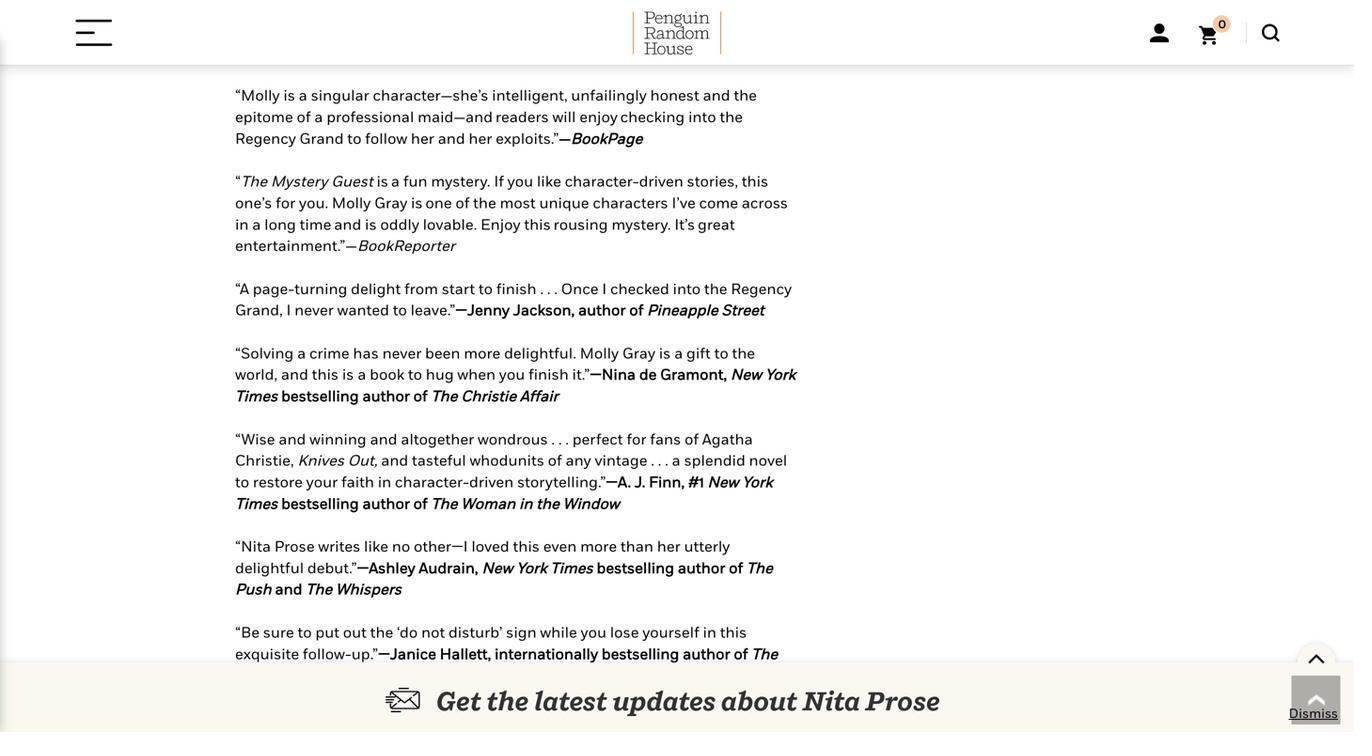 Task type: vqa. For each thing, say whether or not it's contained in the screenshot.
follow
yes



Task type: describe. For each thing, give the bounding box(es) containing it.
never inside "a page-turning delight from start to finish . . . once i checked into the regency grand, i never wanted to leave."
[[295, 301, 334, 319]]

honest
[[650, 86, 699, 104]]

world,
[[235, 366, 278, 383]]

bestselling up winning
[[281, 387, 359, 405]]

clever
[[566, 709, 611, 727]]

hallett,
[[440, 645, 491, 663]]

which
[[505, 0, 547, 18]]

"be sure to put out the 'do not disturb' sign while you lose yourself in this exquisite follow-up."
[[235, 623, 747, 663]]

enjoy
[[481, 215, 521, 233]]

a right 'get'
[[491, 709, 500, 727]]

this inside the "solving a crime has never been more delightful. molly gray is a gift to the world, and this is a book to hug when you finish it."
[[312, 366, 339, 383]]

of inside the 's many charms. prose peppers the mystery with sly jokes about the vagaries of crime writing, but molly's voice remains central and moving."
[[719, 22, 733, 40]]

clues,
[[614, 709, 655, 727]]

the new york times
[[630, 43, 771, 61]]

appeal
[[235, 666, 284, 684]]

new down "loved"
[[482, 559, 513, 577]]

" the mystery guest
[[235, 172, 377, 190]]

1 horizontal spatial her
[[469, 129, 492, 147]]

to down from
[[393, 301, 407, 319]]

a right clues,
[[659, 709, 668, 727]]

for inside is a fun mystery. if you like character-driven stories, this one's for you. molly gray is one of the most unique characters i've come across in a long time and is oddly lovable. enjoy this rousing mystery. it's great entertainment."—
[[276, 194, 296, 212]]

and up the out,
[[370, 430, 397, 448]]

—nina
[[590, 366, 636, 383]]

of inside and tasteful whodunits of any vintage . . . a splendid novel to restore your faith in character-driven storytelling."
[[548, 452, 562, 469]]

new down splendid on the bottom of page
[[708, 473, 739, 491]]

finish inside "a page-turning delight from start to finish . . . once i checked into the regency grand, i never wanted to leave."
[[496, 280, 537, 297]]

and inside and tasteful whodunits of any vintage . . . a splendid novel to restore your faith in character-driven storytelling."
[[381, 452, 408, 469]]

peppers
[[339, 22, 397, 40]]

0 horizontal spatial i
[[286, 301, 291, 319]]

finish inside the "solving a crime has never been more delightful. molly gray is a gift to the world, and this is a book to hug when you finish it."
[[529, 366, 569, 383]]

street
[[722, 301, 764, 319]]

is one
[[411, 194, 452, 212]]

follow
[[365, 129, 407, 147]]

christie
[[461, 387, 516, 405]]

in inside "be sure to put out the 'do not disturb' sign while you lose yourself in this exquisite follow-up."
[[703, 623, 717, 641]]

york right gramont,
[[765, 366, 796, 383]]

been
[[425, 344, 460, 362]]

of up smorgasboard
[[734, 645, 748, 663]]

bestselling down the than at the left bottom of page
[[597, 559, 674, 577]]

once
[[561, 280, 599, 297]]

agatha
[[702, 430, 753, 448]]

when
[[457, 366, 496, 383]]

sure
[[263, 623, 294, 641]]

—ashley audrain, new york times bestselling author of
[[357, 559, 747, 577]]

window
[[563, 495, 619, 512]]

storytelling."
[[517, 473, 606, 491]]

a inside is a fun mystery. if you like character-driven stories, this one's for you. molly gray is one of the most unique characters i've come across in a long time and is oddly lovable. enjoy this rousing mystery. it's great entertainment."—
[[252, 215, 261, 233]]

the up voice
[[401, 22, 424, 40]]

charms.
[[235, 22, 292, 40]]

about inside the 's many charms. prose peppers the mystery with sly jokes about the vagaries of crime writing, but molly's voice remains central and moving."
[[584, 22, 626, 40]]

a down riotous,
[[336, 731, 345, 733]]

writes
[[318, 538, 360, 555]]

is inside is a fun mystery. if you like character-driven stories, this one's for you. molly gray is one of the most unique characters i've come across in a long time and is oddly lovable. enjoy this rousing mystery. it's great entertainment."—
[[365, 215, 377, 233]]

of inside "a rollicking, riotous, rollercoaster of a mystery. clever clues, a smorgasboard of suspects, and a rocket-fuel pace."
[[778, 709, 792, 727]]

the down the appeal
[[487, 686, 529, 717]]

"a rollicking,
[[235, 709, 321, 727]]

driven inside is a fun mystery. if you like character-driven stories, this one's for you. molly gray is one of the most unique characters i've come across in a long time and is oddly lovable. enjoy this rousing mystery. it's great entertainment."—
[[639, 172, 684, 190]]

"be
[[235, 623, 260, 641]]

put
[[315, 623, 340, 641]]

hug
[[426, 366, 454, 383]]

to up —jenny
[[479, 280, 493, 297]]

moving."
[[557, 43, 618, 61]]

you inside "be sure to put out the 'do not disturb' sign while you lose yourself in this exquisite follow-up."
[[581, 623, 607, 641]]

"a rollicking, riotous, rollercoaster of a mystery. clever clues, a smorgasboard of suspects, and a rocket-fuel pace."
[[235, 709, 792, 733]]

"wise
[[235, 430, 275, 448]]

delightful
[[235, 559, 304, 577]]

long
[[264, 215, 296, 233]]

the inside the appeal
[[752, 645, 778, 663]]

a left the 'gift'
[[674, 344, 683, 362]]

times down world,
[[235, 387, 278, 405]]

penguin random house image
[[633, 11, 721, 54]]

a inside and tasteful whodunits of any vintage . . . a splendid novel to restore your faith in character-driven storytelling."
[[672, 452, 681, 469]]

"nita
[[235, 538, 271, 555]]

is up the —nina de gramont,
[[659, 344, 671, 362]]

bookpage
[[571, 129, 643, 147]]

sign
[[506, 623, 537, 641]]

author down faith
[[363, 495, 410, 512]]

tasteful
[[412, 452, 466, 469]]

driven inside and tasteful whodunits of any vintage . . . a splendid novel to restore your faith in character-driven storytelling."
[[469, 473, 514, 491]]

vintage
[[595, 452, 647, 469]]

gray inside the "solving a crime has never been more delightful. molly gray is a gift to the world, and this is a book to hug when you finish it."
[[622, 344, 656, 362]]

and tasteful whodunits of any vintage . . . a splendid novel to restore your faith in character-driven storytelling."
[[235, 452, 787, 491]]

1 vertical spatial mystery.
[[612, 215, 671, 233]]

this inside is a fun mystery. if you like character-driven stories, this one's for you. molly gray is one of the most unique characters i've come across in a long time and is oddly lovable. enjoy this rousing mystery. it's great entertainment."—
[[742, 172, 769, 190]]

the down storytelling."
[[536, 495, 559, 512]]

"solving a crime has never been more delightful. molly gray is a gift to the world, and this is a book to hug when you finish it."
[[235, 344, 755, 383]]

author down the utterly
[[678, 559, 725, 577]]

bestselling author of the christie affair
[[281, 387, 558, 405]]

dismiss
[[1289, 706, 1338, 721]]

"nita prose writes like no other—i loved this even more than her utterly delightful debut."
[[235, 538, 730, 577]]

—jenny
[[455, 301, 510, 319]]

if
[[494, 172, 504, 190]]

times down many
[[729, 43, 771, 61]]

audrain,
[[419, 559, 478, 577]]

many
[[719, 0, 759, 18]]

to right the 'gift'
[[714, 344, 729, 362]]

"molly is a singular character—she's intelligent, unfailingly honest and the epitome of a professional maid—and readers will enjoy checking into the regency grand to follow her and her exploits."
[[235, 86, 757, 147]]

grand
[[300, 129, 344, 147]]

times down restore at the left bottom
[[235, 495, 278, 512]]

the inside "a page-turning delight from start to finish . . . once i checked into the regency grand, i never wanted to leave."
[[704, 280, 727, 297]]

disturb'
[[449, 623, 503, 641]]

"a page-turning delight from start to finish . . . once i checked into the regency grand, i never wanted to leave."
[[235, 280, 792, 319]]

unique
[[539, 194, 589, 212]]

never inside the "solving a crime has never been more delightful. molly gray is a gift to the world, and this is a book to hug when you finish it."
[[382, 344, 422, 362]]

new right gramont,
[[731, 366, 762, 383]]

a up grand
[[314, 108, 323, 126]]

across
[[742, 194, 788, 212]]

"
[[235, 172, 241, 190]]

delight
[[351, 280, 401, 297]]

has
[[353, 344, 379, 362]]

—janice
[[378, 645, 436, 663]]

will
[[553, 108, 576, 126]]

—a. j. finn, #1
[[606, 473, 708, 491]]

delightful.
[[504, 344, 576, 362]]

and inside the 's many charms. prose peppers the mystery with sly jokes about the vagaries of crime writing, but molly's voice remains central and moving."
[[526, 43, 554, 61]]

bestselling down your
[[281, 495, 359, 512]]

1 vertical spatial about
[[721, 686, 798, 717]]

of inside is a fun mystery. if you like character-driven stories, this one's for you. molly gray is one of the most unique characters i've come across in a long time and is oddly lovable. enjoy this rousing mystery. it's great entertainment."—
[[456, 194, 470, 212]]

woman
[[461, 495, 516, 512]]

knives
[[297, 452, 344, 469]]

the down upon
[[629, 22, 652, 40]]

in inside is a fun mystery. if you like character-driven stories, this one's for you. molly gray is one of the most unique characters i've come across in a long time and is oddly lovable. enjoy this rousing mystery. it's great entertainment."—
[[235, 215, 249, 233]]

turning
[[295, 280, 347, 297]]

york down even
[[516, 559, 547, 577]]

faith
[[341, 473, 374, 491]]

upon
[[598, 0, 635, 18]]

—a.
[[606, 473, 631, 491]]

winning
[[310, 430, 367, 448]]

which builds upon the maid
[[505, 0, 705, 18]]

mystery
[[271, 172, 328, 190]]

"solving
[[235, 344, 294, 362]]

you.
[[299, 194, 328, 212]]

exploits."
[[496, 129, 559, 147]]

of down tasteful
[[414, 495, 428, 512]]

mystery
[[427, 22, 484, 40]]



Task type: locate. For each thing, give the bounding box(es) containing it.
lose
[[610, 623, 639, 641]]

new york times for woman
[[235, 473, 773, 512]]

mystery. inside "a rollicking, riotous, rollercoaster of a mystery. clever clues, a smorgasboard of suspects, and a rocket-fuel pace."
[[503, 709, 563, 727]]

1 vertical spatial finish
[[529, 366, 569, 383]]

out
[[343, 623, 367, 641]]

gramont,
[[660, 366, 727, 383]]

0 vertical spatial crime
[[737, 22, 777, 40]]

latest
[[534, 686, 607, 717]]

in down 'one's'
[[235, 215, 249, 233]]

professional
[[327, 108, 414, 126]]

1 horizontal spatial i
[[602, 280, 607, 297]]

1 horizontal spatial crime
[[737, 22, 777, 40]]

1 vertical spatial molly
[[580, 344, 619, 362]]

about left nita
[[721, 686, 798, 717]]

0 horizontal spatial crime
[[309, 344, 350, 362]]

0 vertical spatial gray
[[374, 194, 407, 212]]

is right "molly
[[283, 86, 295, 104]]

the push
[[235, 559, 773, 598]]

whispers
[[336, 580, 402, 598]]

finish
[[496, 280, 537, 297], [529, 366, 569, 383]]

out,
[[348, 452, 378, 469]]

writing,
[[235, 43, 288, 61]]

2 horizontal spatial her
[[657, 538, 681, 555]]

most
[[500, 194, 536, 212]]

in
[[235, 215, 249, 233], [378, 473, 391, 491], [519, 495, 533, 512], [703, 623, 717, 641]]

0 vertical spatial mystery.
[[431, 172, 491, 190]]

christie,
[[235, 452, 294, 469]]

1 vertical spatial like
[[364, 538, 388, 555]]

voice
[[371, 43, 408, 61]]

into down honest
[[688, 108, 716, 126]]

1 new york times from the top
[[235, 366, 796, 405]]

you inside the "solving a crime has never been more delightful. molly gray is a gift to the world, and this is a book to hug when you finish it."
[[499, 366, 525, 383]]

j.
[[635, 473, 645, 491]]

2 vertical spatial you
[[581, 623, 607, 641]]

her inside "nita prose writes like no other—i loved this even more than her utterly delightful debut."
[[657, 538, 681, 555]]

intelligent,
[[492, 86, 568, 104]]

more left the than at the left bottom of page
[[580, 538, 617, 555]]

yourself
[[643, 623, 699, 641]]

0 vertical spatial into
[[688, 108, 716, 126]]

maid—and readers
[[418, 108, 549, 126]]

'do
[[397, 623, 418, 641]]

finn,
[[649, 473, 685, 491]]

0 horizontal spatial like
[[364, 538, 388, 555]]

0 horizontal spatial driven
[[469, 473, 514, 491]]

for inside "wise and winning and altogether wondrous . . . perfect for fans of agatha christie,
[[627, 430, 647, 448]]

singular
[[311, 86, 369, 104]]

follow-
[[303, 645, 352, 663]]

her down maid—and readers
[[469, 129, 492, 147]]

0 horizontal spatial molly
[[332, 194, 371, 212]]

prose up "delightful"
[[274, 538, 315, 555]]

character- up characters on the left top
[[565, 172, 639, 190]]

is down "has"
[[342, 366, 354, 383]]

0 vertical spatial more
[[464, 344, 501, 362]]

1 vertical spatial prose
[[274, 538, 315, 555]]

—jenny jackson, author of pineapple street
[[455, 301, 764, 319]]

checked
[[610, 280, 669, 297]]

nita
[[803, 686, 860, 717]]

0 vertical spatial never
[[295, 301, 334, 319]]

push
[[235, 580, 272, 598]]

to down professional
[[347, 129, 362, 147]]

driven up "woman" on the left bottom
[[469, 473, 514, 491]]

1 vertical spatial you
[[499, 366, 525, 383]]

you inside is a fun mystery. if you like character-driven stories, this one's for you. molly gray is one of the most unique characters i've come across in a long time and is oddly lovable. enjoy this rousing mystery. it's great entertainment."—
[[508, 172, 533, 190]]

's
[[705, 0, 715, 18]]

guest
[[331, 172, 373, 190]]

a down "has"
[[358, 366, 366, 383]]

2 new york times from the top
[[235, 473, 773, 512]]

0 horizontal spatial gray
[[374, 194, 407, 212]]

1 vertical spatial character-
[[395, 473, 469, 491]]

the up stories,
[[720, 108, 743, 126]]

"wise and winning and altogether wondrous . . . perfect for fans of agatha christie,
[[235, 430, 753, 469]]

you left lose
[[581, 623, 607, 641]]

sly
[[521, 22, 540, 40]]

in right yourself
[[703, 623, 717, 641]]

1 vertical spatial gray
[[622, 344, 656, 362]]

"a
[[235, 280, 249, 297]]

novel
[[749, 452, 787, 469]]

loved
[[472, 538, 510, 555]]

2 vertical spatial prose
[[866, 686, 940, 717]]

crime down many
[[737, 22, 777, 40]]

1 vertical spatial i
[[286, 301, 291, 319]]

to down christie,
[[235, 473, 249, 491]]

crime inside the 's many charms. prose peppers the mystery with sly jokes about the vagaries of crime writing, but molly's voice remains central and moving."
[[737, 22, 777, 40]]

1 horizontal spatial mystery.
[[503, 709, 563, 727]]

from
[[404, 280, 438, 297]]

a right "solving
[[297, 344, 306, 362]]

1 horizontal spatial like
[[537, 172, 561, 190]]

of inside "wise and winning and altogether wondrous . . . perfect for fans of agatha christie,
[[685, 430, 699, 448]]

this inside "be sure to put out the 'do not disturb' sign while you lose yourself in this exquisite follow-up."
[[720, 623, 747, 641]]

the inside 'the push'
[[747, 559, 773, 577]]

is a fun mystery. if you like character-driven stories, this one's for you. molly gray is one of the most unique characters i've come across in a long time and is oddly lovable. enjoy this rousing mystery. it's great entertainment."—
[[235, 172, 788, 255]]

prose right nita
[[866, 686, 940, 717]]

gray down "is a"
[[374, 194, 407, 212]]

a up finn,
[[672, 452, 681, 469]]

1 horizontal spatial about
[[721, 686, 798, 717]]

1 vertical spatial more
[[580, 538, 617, 555]]

come
[[699, 194, 738, 212]]

0 vertical spatial regency
[[235, 129, 296, 147]]

like inside "nita prose writes like no other—i loved this even more than her utterly delightful debut."
[[364, 538, 388, 555]]

0 horizontal spatial about
[[584, 22, 626, 40]]

1 vertical spatial crime
[[309, 344, 350, 362]]

"molly
[[235, 86, 280, 104]]

0 horizontal spatial never
[[295, 301, 334, 319]]

new york times down whodunits
[[235, 473, 773, 512]]

1 horizontal spatial driven
[[639, 172, 684, 190]]

more inside "nita prose writes like no other—i loved this even more than her utterly delightful debut."
[[580, 538, 617, 555]]

you up christie
[[499, 366, 525, 383]]

this left "book"
[[312, 366, 339, 383]]

is inside "molly is a singular character—she's intelligent, unfailingly honest and the epitome of a professional maid—and readers will enjoy checking into the regency grand to follow her and her exploits."
[[283, 86, 295, 104]]

of inside "molly is a singular character—she's intelligent, unfailingly honest and the epitome of a professional maid—and readers will enjoy checking into the regency grand to follow her and her exploits."
[[297, 108, 311, 126]]

and inside the "solving a crime has never been more delightful. molly gray is a gift to the world, and this is a book to hug when you finish it."
[[281, 366, 308, 383]]

1 horizontal spatial more
[[580, 538, 617, 555]]

—ashley
[[357, 559, 415, 577]]

this rousing
[[524, 215, 608, 233]]

0 vertical spatial you
[[508, 172, 533, 190]]

more
[[464, 344, 501, 362], [580, 538, 617, 555]]

unfailingly
[[571, 86, 647, 104]]

0 vertical spatial molly
[[332, 194, 371, 212]]

epitome
[[235, 108, 293, 126]]

1 horizontal spatial regency
[[731, 280, 792, 297]]

prose up but molly's
[[296, 22, 336, 40]]

this inside "nita prose writes like no other—i loved this even more than her utterly delightful debut."
[[513, 538, 540, 555]]

and up christie,
[[279, 430, 306, 448]]

2 horizontal spatial mystery.
[[612, 215, 671, 233]]

and down the sly
[[526, 43, 554, 61]]

and down "delightful"
[[275, 580, 302, 598]]

splendid
[[684, 452, 746, 469]]

0 horizontal spatial mystery.
[[431, 172, 491, 190]]

with
[[487, 22, 517, 40]]

pineapple
[[647, 301, 718, 319]]

i've
[[672, 194, 696, 212]]

i up —jenny jackson, author of pineapple street
[[602, 280, 607, 297]]

about down the which builds upon the maid at top
[[584, 22, 626, 40]]

0 vertical spatial finish
[[496, 280, 537, 297]]

2 vertical spatial mystery.
[[503, 709, 563, 727]]

enjoy checking
[[580, 108, 685, 126]]

in right faith
[[378, 473, 391, 491]]

1 vertical spatial into
[[673, 280, 701, 297]]

0 vertical spatial driven
[[639, 172, 684, 190]]

i
[[602, 280, 607, 297], [286, 301, 291, 319]]

regency inside "a page-turning delight from start to finish . . . once i checked into the regency grand, i never wanted to leave."
[[731, 280, 792, 297]]

1 vertical spatial regency
[[731, 280, 792, 297]]

the down the new york times
[[734, 86, 757, 104]]

no
[[392, 538, 410, 555]]

of down checked
[[629, 301, 643, 319]]

the inside the "solving a crime has never been more delightful. molly gray is a gift to the world, and this is a book to hug when you finish it."
[[732, 344, 755, 362]]

molly down guest at the left top of the page
[[332, 194, 371, 212]]

like up unique
[[537, 172, 561, 190]]

and right honest
[[703, 86, 730, 104]]

a left 'singular'
[[299, 86, 307, 104]]

0 vertical spatial character-
[[565, 172, 639, 190]]

rollercoaster of
[[382, 709, 488, 727]]

in down and tasteful whodunits of any vintage . . . a splendid novel to restore your faith in character-driven storytelling."
[[519, 495, 533, 512]]

of
[[719, 22, 733, 40], [297, 108, 311, 126], [456, 194, 470, 212], [629, 301, 643, 319], [414, 387, 428, 405], [685, 430, 699, 448], [548, 452, 562, 469], [414, 495, 428, 512], [729, 559, 743, 577], [734, 645, 748, 663], [778, 709, 792, 727]]

mystery. down characters on the left top
[[612, 215, 671, 233]]

0 vertical spatial like
[[537, 172, 561, 190]]

in inside and tasteful whodunits of any vintage . . . a splendid novel to restore your faith in character-driven storytelling."
[[378, 473, 391, 491]]

finish down "delightful."
[[529, 366, 569, 383]]

1 vertical spatial new york times
[[235, 473, 773, 512]]

central
[[473, 43, 523, 61]]

time and
[[300, 215, 361, 233]]

author down once
[[578, 301, 626, 319]]

you right if
[[508, 172, 533, 190]]

for up vintage
[[627, 430, 647, 448]]

and
[[526, 43, 554, 61], [703, 86, 730, 104], [438, 129, 465, 147], [281, 366, 308, 383], [279, 430, 306, 448], [370, 430, 397, 448], [381, 452, 408, 469], [275, 580, 302, 598], [305, 731, 333, 733]]

and right the out,
[[381, 452, 408, 469]]

leave."
[[411, 301, 455, 319]]

to inside "be sure to put out the 'do not disturb' sign while you lose yourself in this exquisite follow-up."
[[298, 623, 312, 641]]

0 vertical spatial new york times
[[235, 366, 796, 405]]

i down page-
[[286, 301, 291, 319]]

character- down tasteful
[[395, 473, 469, 491]]

and the whispers
[[272, 580, 402, 598]]

0 horizontal spatial regency
[[235, 129, 296, 147]]

1 vertical spatial for
[[627, 430, 647, 448]]

her right follow
[[411, 129, 434, 147]]

prose inside the 's many charms. prose peppers the mystery with sly jokes about the vagaries of crime writing, but molly's voice remains central and moving."
[[296, 22, 336, 40]]

1 horizontal spatial gray
[[622, 344, 656, 362]]

is left oddly
[[365, 215, 377, 233]]

crime inside the "solving a crime has never been more delightful. molly gray is a gift to the world, and this is a book to hug when you finish it."
[[309, 344, 350, 362]]

and down "solving
[[281, 366, 308, 383]]

rocket-
[[348, 731, 399, 733]]

driven
[[639, 172, 684, 190], [469, 473, 514, 491]]

of down the utterly
[[729, 559, 743, 577]]

to inside and tasteful whodunits of any vintage . . . a splendid novel to restore your faith in character-driven storytelling."
[[235, 473, 249, 491]]

lovable.
[[423, 215, 477, 233]]

0 horizontal spatial for
[[276, 194, 296, 212]]

1 horizontal spatial molly
[[580, 344, 619, 362]]

knives out,
[[297, 452, 378, 469]]

is
[[283, 86, 295, 104], [365, 215, 377, 233], [659, 344, 671, 362], [342, 366, 354, 383]]

into inside "a page-turning delight from start to finish . . . once i checked into the regency grand, i never wanted to leave."
[[673, 280, 701, 297]]

1 vertical spatial never
[[382, 344, 422, 362]]

regency
[[235, 129, 296, 147], [731, 280, 792, 297]]

mystery. left clever
[[503, 709, 563, 727]]

shopping cart image
[[1199, 15, 1231, 45]]

the inside is a fun mystery. if you like character-driven stories, this one's for you. molly gray is one of the most unique characters i've come across in a long time and is oddly lovable. enjoy this rousing mystery. it's great entertainment."—
[[473, 194, 496, 212]]

even
[[543, 538, 577, 555]]

0 horizontal spatial character-
[[395, 473, 469, 491]]

gray inside is a fun mystery. if you like character-driven stories, this one's for you. molly gray is one of the most unique characters i've come across in a long time and is oddly lovable. enjoy this rousing mystery. it's great entertainment."—
[[374, 194, 407, 212]]

character- inside and tasteful whodunits of any vintage . . . a splendid novel to restore your faith in character-driven storytelling."
[[395, 473, 469, 491]]

regency inside "molly is a singular character—she's intelligent, unfailingly honest and the epitome of a professional maid—and readers will enjoy checking into the regency grand to follow her and her exploits."
[[235, 129, 296, 147]]

like inside is a fun mystery. if you like character-driven stories, this one's for you. molly gray is one of the most unique characters i've come across in a long time and is oddly lovable. enjoy this rousing mystery. it's great entertainment."—
[[537, 172, 561, 190]]

bestselling down lose
[[602, 645, 679, 663]]

0 vertical spatial for
[[276, 194, 296, 212]]

her
[[411, 129, 434, 147], [469, 129, 492, 147], [657, 538, 681, 555]]

of right fans
[[685, 430, 699, 448]]

1 horizontal spatial for
[[627, 430, 647, 448]]

updates
[[613, 686, 716, 717]]

—
[[559, 129, 571, 147]]

new down vagaries
[[660, 43, 691, 61]]

of down hug
[[414, 387, 428, 405]]

0 vertical spatial about
[[584, 22, 626, 40]]

and down maid—and readers
[[438, 129, 465, 147]]

mystery. up is one
[[431, 172, 491, 190]]

regency down epitome
[[235, 129, 296, 147]]

new york times down "delightful."
[[235, 366, 796, 405]]

to inside "molly is a singular character—she's intelligent, unfailingly honest and the epitome of a professional maid—and readers will enjoy checking into the regency grand to follow her and her exploits."
[[347, 129, 362, 147]]

of up lovable.
[[456, 194, 470, 212]]

gray up de
[[622, 344, 656, 362]]

smorgasboard
[[671, 709, 774, 727]]

but molly's
[[291, 43, 368, 61]]

to up bestselling author of the christie affair
[[408, 366, 422, 383]]

this right yourself
[[720, 623, 747, 641]]

prose inside "nita prose writes like no other—i loved this even more than her utterly delightful debut."
[[274, 538, 315, 555]]

a down 'one's'
[[252, 215, 261, 233]]

1 horizontal spatial character-
[[565, 172, 639, 190]]

author down "book"
[[363, 387, 410, 405]]

exquisite
[[235, 645, 299, 663]]

it."
[[572, 366, 590, 383]]

this up —ashley audrain, new york times bestselling author of
[[513, 538, 540, 555]]

finish up jackson,
[[496, 280, 537, 297]]

search image
[[1262, 24, 1280, 42]]

of left nita
[[778, 709, 792, 727]]

new york times for christie
[[235, 366, 796, 405]]

1 vertical spatial driven
[[469, 473, 514, 491]]

0 vertical spatial i
[[602, 280, 607, 297]]

molly inside is a fun mystery. if you like character-driven stories, this one's for you. molly gray is one of the most unique characters i've come across in a long time and is oddly lovable. enjoy this rousing mystery. it's great entertainment."—
[[332, 194, 371, 212]]

molly inside the "solving a crime has never been more delightful. molly gray is a gift to the world, and this is a book to hug when you finish it."
[[580, 344, 619, 362]]

the down "street"
[[732, 344, 755, 362]]

vagaries
[[656, 22, 716, 40]]

get the latest updates about nita prose
[[437, 686, 940, 717]]

0 horizontal spatial her
[[411, 129, 434, 147]]

bestselling author of the woman in the window
[[281, 495, 619, 512]]

york down vagaries
[[695, 43, 725, 61]]

expand/collapse sign up banner image
[[1308, 644, 1326, 672]]

times down even
[[551, 559, 593, 577]]

the up "street"
[[704, 280, 727, 297]]

character- inside is a fun mystery. if you like character-driven stories, this one's for you. molly gray is one of the most unique characters i've come across in a long time and is oddly lovable. enjoy this rousing mystery. it's great entertainment."—
[[565, 172, 639, 190]]

author down yourself
[[683, 645, 730, 663]]

the inside "be sure to put out the 'do not disturb' sign while you lose yourself in this exquisite follow-up."
[[370, 623, 393, 641]]

york down novel
[[742, 473, 773, 491]]

this up across
[[742, 172, 769, 190]]

into
[[688, 108, 716, 126], [673, 280, 701, 297]]

1 horizontal spatial never
[[382, 344, 422, 362]]

0 horizontal spatial more
[[464, 344, 501, 362]]

de
[[639, 366, 657, 383]]

0 vertical spatial prose
[[296, 22, 336, 40]]

into inside "molly is a singular character—she's intelligent, unfailingly honest and the epitome of a professional maid—and readers will enjoy checking into the regency grand to follow her and her exploits."
[[688, 108, 716, 126]]

get
[[437, 686, 482, 717]]

and inside "a rollicking, riotous, rollercoaster of a mystery. clever clues, a smorgasboard of suspects, and a rocket-fuel pace."
[[305, 731, 333, 733]]

more up when
[[464, 344, 501, 362]]

— bookpage
[[559, 129, 643, 147]]

fun
[[403, 172, 428, 190]]

sign in image
[[1150, 24, 1169, 42]]

gift
[[687, 344, 711, 362]]

more inside the "solving a crime has never been more delightful. molly gray is a gift to the world, and this is a book to hug when you finish it."
[[464, 344, 501, 362]]



